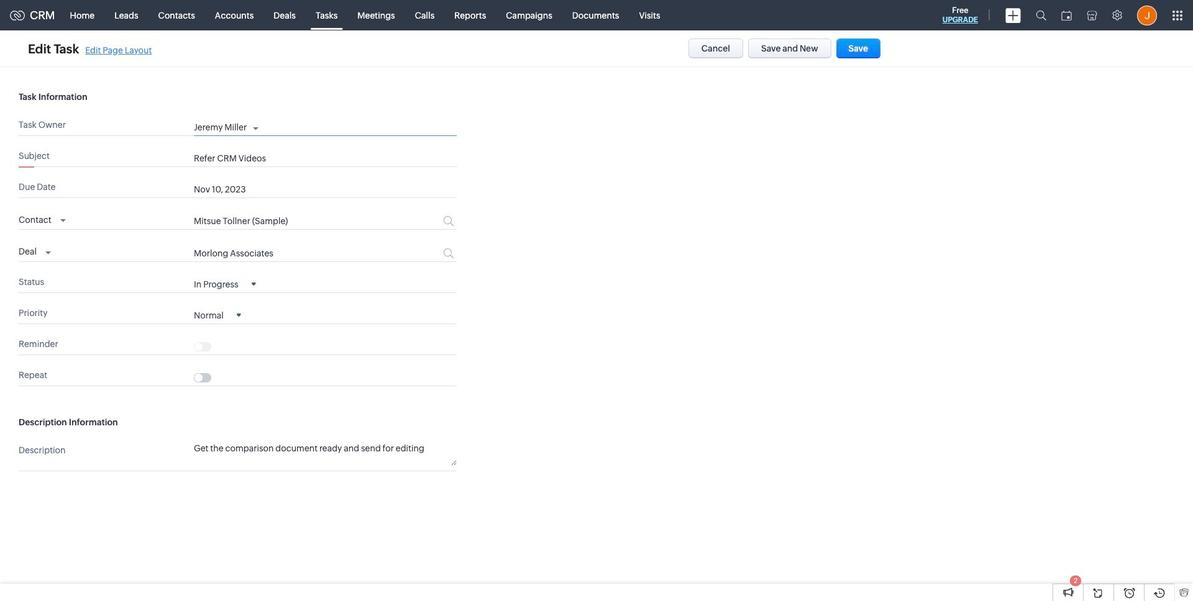 Task type: vqa. For each thing, say whether or not it's contained in the screenshot.
text field
yes



Task type: describe. For each thing, give the bounding box(es) containing it.
search image
[[1037, 10, 1047, 21]]

create menu element
[[999, 0, 1029, 30]]

search element
[[1029, 0, 1055, 30]]

logo image
[[10, 10, 25, 20]]

profile element
[[1131, 0, 1165, 30]]



Task type: locate. For each thing, give the bounding box(es) containing it.
None field
[[19, 212, 66, 227], [19, 244, 51, 258], [194, 279, 256, 290], [194, 310, 241, 321], [19, 212, 66, 227], [19, 244, 51, 258], [194, 279, 256, 290], [194, 310, 241, 321]]

None button
[[689, 39, 744, 58], [749, 39, 832, 58], [837, 39, 881, 58], [689, 39, 744, 58], [749, 39, 832, 58], [837, 39, 881, 58]]

None text field
[[194, 154, 457, 164], [194, 249, 397, 258], [194, 443, 457, 466], [194, 154, 457, 164], [194, 249, 397, 258], [194, 443, 457, 466]]

calendar image
[[1062, 10, 1073, 20]]

None text field
[[194, 217, 397, 227]]

profile image
[[1138, 5, 1158, 25]]

create menu image
[[1006, 8, 1022, 23]]

mmm d, yyyy text field
[[194, 185, 418, 195]]



